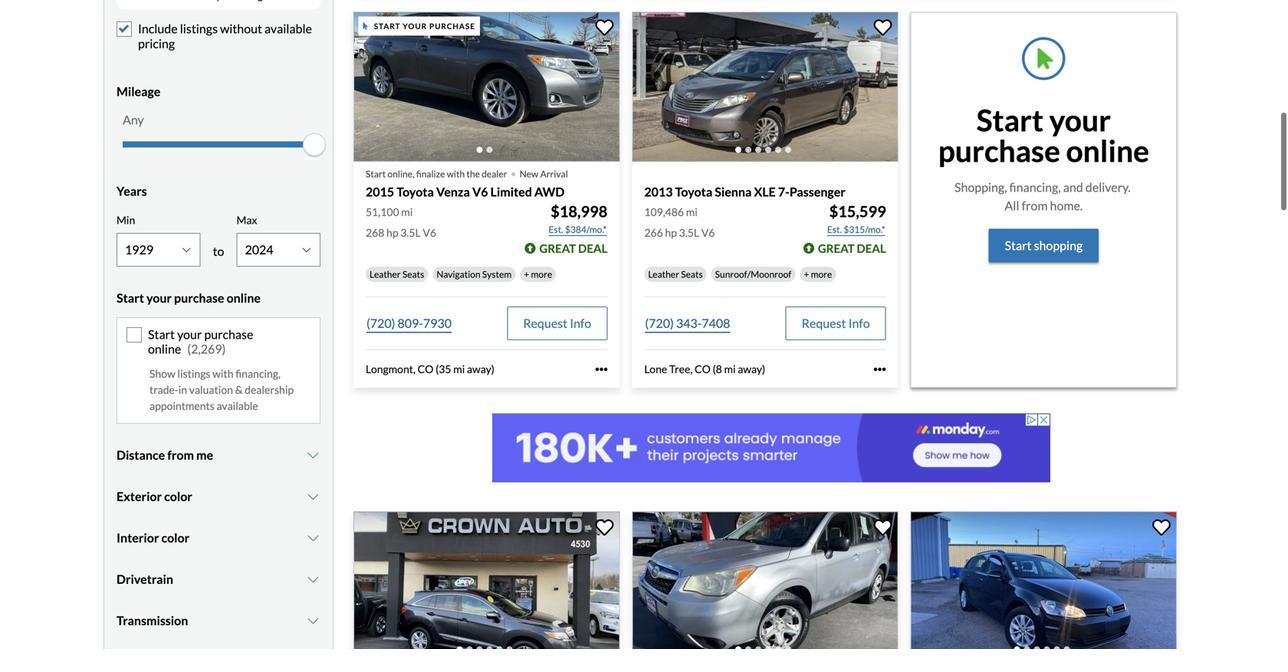 Task type: vqa. For each thing, say whether or not it's contained in the screenshot.
youtube IMAGE
no



Task type: locate. For each thing, give the bounding box(es) containing it.
1 vertical spatial from
[[167, 448, 194, 463]]

start your purchase online down start your purchase online dropdown button
[[148, 327, 253, 357]]

1 vertical spatial financing,
[[236, 368, 281, 381]]

0 horizontal spatial away)
[[467, 363, 495, 376]]

financing, up all
[[1010, 180, 1061, 195]]

1 vertical spatial start your purchase online
[[117, 291, 261, 306]]

2013 toyota sienna xle 7-passenger
[[645, 184, 846, 199]]

0 horizontal spatial great
[[540, 242, 576, 255]]

est. down $15,599 at the top right of page
[[828, 224, 842, 235]]

to
[[213, 244, 224, 259]]

+ right system
[[524, 269, 530, 280]]

online
[[1067, 133, 1150, 169], [227, 291, 261, 306], [148, 342, 181, 357]]

0 horizontal spatial great deal
[[540, 242, 608, 255]]

include
[[138, 21, 178, 36]]

(720) left 809-
[[367, 316, 395, 331]]

2 ellipsis h image from the left
[[874, 363, 887, 376]]

previous image image for predawn gray mica 2013 toyota sienna xle 7-passenger minivan front-wheel drive automatic image on the top of page
[[642, 75, 657, 99]]

+ for navigation system
[[524, 269, 530, 280]]

co
[[418, 363, 434, 376], [695, 363, 711, 376]]

2 deal from the left
[[857, 242, 887, 255]]

0 horizontal spatial from
[[167, 448, 194, 463]]

1 vertical spatial available
[[217, 400, 258, 413]]

1 deal from the left
[[579, 242, 608, 255]]

2 est. from the left
[[828, 224, 842, 235]]

color right interior
[[161, 531, 190, 546]]

distance from me
[[117, 448, 213, 463]]

min
[[117, 214, 135, 227]]

2 hp from the left
[[665, 226, 677, 239]]

+ more right system
[[524, 269, 553, 280]]

1 great deal from the left
[[540, 242, 608, 255]]

start your purchase online inside dropdown button
[[117, 291, 261, 306]]

v6 down sienna at the right
[[702, 226, 715, 239]]

0 horizontal spatial (720)
[[367, 316, 395, 331]]

from right all
[[1022, 198, 1048, 213]]

1 horizontal spatial from
[[1022, 198, 1048, 213]]

2 great deal from the left
[[818, 242, 887, 255]]

1 3.5l from the left
[[401, 226, 421, 239]]

away) right (8
[[738, 363, 766, 376]]

your up show
[[146, 291, 172, 306]]

0 horizontal spatial co
[[418, 363, 434, 376]]

1 horizontal spatial request info button
[[786, 307, 887, 341]]

1 vertical spatial color
[[161, 531, 190, 546]]

color
[[164, 490, 192, 505], [161, 531, 190, 546]]

(720) left 343-
[[645, 316, 674, 331]]

0 vertical spatial online
[[1067, 133, 1150, 169]]

1 horizontal spatial +
[[804, 269, 810, 280]]

1 seats from the left
[[403, 269, 424, 280]]

0 vertical spatial color
[[164, 490, 192, 505]]

great down est. $315/mo.* button
[[818, 242, 855, 255]]

est. for $15,599
[[828, 224, 842, 235]]

1 great from the left
[[540, 242, 576, 255]]

hp right 266
[[665, 226, 677, 239]]

delivery.
[[1086, 180, 1131, 195]]

mi right 51,100
[[401, 206, 413, 219]]

0 horizontal spatial deal
[[579, 242, 608, 255]]

v6 for $15,599
[[702, 226, 715, 239]]

2 horizontal spatial online
[[1067, 133, 1150, 169]]

1 horizontal spatial ellipsis h image
[[874, 363, 887, 376]]

request
[[523, 316, 568, 331], [802, 316, 847, 331]]

2 great from the left
[[818, 242, 855, 255]]

more right system
[[531, 269, 553, 280]]

1 info from the left
[[570, 316, 592, 331]]

previous image image for silver 2015 subaru forester 2.5i suv / crossover all-wheel drive 6-speed manual image
[[642, 575, 657, 600]]

·
[[511, 159, 517, 186]]

1 co from the left
[[418, 363, 434, 376]]

limited
[[491, 184, 532, 199]]

1 horizontal spatial info
[[849, 316, 870, 331]]

start inside button
[[1005, 238, 1032, 253]]

0 horizontal spatial + more
[[524, 269, 553, 280]]

0 horizontal spatial ellipsis h image
[[596, 363, 608, 376]]

great deal down est. $384/mo.* button
[[540, 242, 608, 255]]

v6 down the
[[473, 184, 488, 199]]

mi
[[401, 206, 413, 219], [686, 206, 698, 219], [454, 363, 465, 376], [725, 363, 736, 376]]

years
[[117, 184, 147, 199]]

0 horizontal spatial available
[[217, 400, 258, 413]]

start online, finalize with the dealer · new arrival 2015 toyota venza v6 limited awd
[[366, 159, 568, 199]]

+ more down est. $315/mo.* button
[[804, 269, 833, 280]]

previous image image for gray 2015 toyota venza v6 limited awd suv / crossover all-wheel drive automatic image
[[363, 75, 378, 99]]

1 horizontal spatial with
[[447, 168, 465, 179]]

est. down the $18,998 at the left of page
[[549, 224, 564, 235]]

1 est. from the left
[[549, 224, 564, 235]]

v6 inside 51,100 mi 268 hp 3.5l v6
[[423, 226, 437, 239]]

away) right (35
[[467, 363, 495, 376]]

seats up 343-
[[681, 269, 703, 280]]

1 horizontal spatial away)
[[738, 363, 766, 376]]

next image image
[[596, 75, 611, 99], [874, 75, 890, 99], [596, 575, 611, 600], [874, 575, 890, 600], [1153, 575, 1168, 600]]

leather down 266
[[649, 269, 680, 280]]

2 chevron down image from the top
[[306, 615, 321, 628]]

chevron down image inside interior color dropdown button
[[306, 533, 321, 545]]

dealer
[[482, 168, 507, 179]]

0 horizontal spatial more
[[531, 269, 553, 280]]

0 vertical spatial from
[[1022, 198, 1048, 213]]

seats left navigation
[[403, 269, 424, 280]]

hp
[[387, 226, 399, 239], [665, 226, 677, 239]]

1 vertical spatial chevron down image
[[306, 615, 321, 628]]

leather seats down 266
[[649, 269, 703, 280]]

toyota up the 109,486 mi 266 hp 3.5l v6
[[676, 184, 713, 199]]

hp inside the 109,486 mi 266 hp 3.5l v6
[[665, 226, 677, 239]]

from
[[1022, 198, 1048, 213], [167, 448, 194, 463]]

info for (720) 343-7408
[[849, 316, 870, 331]]

advertisement region
[[493, 414, 1051, 483]]

hp for $15,599
[[665, 226, 677, 239]]

purchase inside start your purchase online dropdown button
[[174, 291, 224, 306]]

any
[[123, 112, 144, 127]]

3.5l inside the 109,486 mi 266 hp 3.5l v6
[[679, 226, 700, 239]]

max
[[237, 214, 257, 227]]

toyota inside start online, finalize with the dealer · new arrival 2015 toyota venza v6 limited awd
[[397, 184, 434, 199]]

dealership
[[245, 384, 294, 397]]

ellipsis h image
[[596, 363, 608, 376], [874, 363, 887, 376]]

v6
[[473, 184, 488, 199], [423, 226, 437, 239], [702, 226, 715, 239]]

1 chevron down image from the top
[[306, 533, 321, 545]]

deal for $15,599
[[857, 242, 887, 255]]

1 horizontal spatial toyota
[[676, 184, 713, 199]]

available down &
[[217, 400, 258, 413]]

start inside start online, finalize with the dealer · new arrival 2015 toyota venza v6 limited awd
[[366, 168, 386, 179]]

1 vertical spatial with
[[213, 368, 234, 381]]

start your purchase online up (2,269)
[[117, 291, 261, 306]]

request info button for (720) 343-7408
[[786, 307, 887, 341]]

online inside dropdown button
[[227, 291, 261, 306]]

1 leather from the left
[[370, 269, 401, 280]]

2 request info from the left
[[802, 316, 870, 331]]

0 vertical spatial with
[[447, 168, 465, 179]]

hp right 268
[[387, 226, 399, 239]]

with left the
[[447, 168, 465, 179]]

0 vertical spatial chevron down image
[[306, 533, 321, 545]]

3.5l right 268
[[401, 226, 421, 239]]

great down est. $384/mo.* button
[[540, 242, 576, 255]]

leather seats for sunroof/moonroof
[[649, 269, 703, 280]]

leather for sunroof/moonroof
[[649, 269, 680, 280]]

3.5l down "109,486"
[[679, 226, 700, 239]]

your right mouse pointer icon
[[403, 21, 427, 31]]

finalize
[[416, 168, 445, 179]]

0 vertical spatial available
[[265, 21, 312, 36]]

deal
[[579, 242, 608, 255], [857, 242, 887, 255]]

1 horizontal spatial co
[[695, 363, 711, 376]]

request info
[[523, 316, 592, 331], [802, 316, 870, 331]]

0 horizontal spatial online
[[148, 342, 181, 357]]

chevron down image
[[306, 450, 321, 462], [306, 491, 321, 503], [306, 574, 321, 586]]

1 horizontal spatial financing,
[[1010, 180, 1061, 195]]

available
[[265, 21, 312, 36], [217, 400, 258, 413]]

1 horizontal spatial + more
[[804, 269, 833, 280]]

listings inside "show listings with financing, trade-in valuation & dealership appointments available"
[[178, 368, 211, 381]]

request for 7408
[[802, 316, 847, 331]]

ellipsis h image for lone tree, co (8 mi away)
[[874, 363, 887, 376]]

0 horizontal spatial leather seats
[[370, 269, 424, 280]]

1 horizontal spatial request
[[802, 316, 847, 331]]

toyota
[[397, 184, 434, 199], [676, 184, 713, 199]]

great deal down est. $315/mo.* button
[[818, 242, 887, 255]]

(720) inside (720) 809-7930 button
[[367, 316, 395, 331]]

your
[[403, 21, 427, 31], [1050, 102, 1112, 138], [146, 291, 172, 306], [177, 327, 202, 342]]

2 more from the left
[[811, 269, 833, 280]]

(720) inside the (720) 343-7408 button
[[645, 316, 674, 331]]

next image image for gray 2014 acura rdx fwd with technology package suv / crossover front-wheel drive automatic image
[[596, 575, 611, 600]]

chevron down image
[[306, 533, 321, 545], [306, 615, 321, 628]]

with
[[447, 168, 465, 179], [213, 368, 234, 381]]

predawn gray mica 2013 toyota sienna xle 7-passenger minivan front-wheel drive automatic image
[[632, 12, 899, 162]]

0 horizontal spatial v6
[[423, 226, 437, 239]]

mileage
[[117, 84, 161, 99]]

0 horizontal spatial toyota
[[397, 184, 434, 199]]

$15,599
[[830, 203, 887, 221]]

1 vertical spatial listings
[[178, 368, 211, 381]]

+ more for navigation system
[[524, 269, 553, 280]]

next image image for gray 2015 toyota venza v6 limited awd suv / crossover all-wheel drive automatic image
[[596, 75, 611, 99]]

est. for $18,998
[[549, 224, 564, 235]]

listings for without
[[180, 21, 218, 36]]

1 leather seats from the left
[[370, 269, 424, 280]]

est. inside $15,599 est. $315/mo.*
[[828, 224, 842, 235]]

more for navigation system
[[531, 269, 553, 280]]

0 horizontal spatial financing,
[[236, 368, 281, 381]]

2 request info button from the left
[[786, 307, 887, 341]]

v6 down venza
[[423, 226, 437, 239]]

1 horizontal spatial 3.5l
[[679, 226, 700, 239]]

request info button
[[507, 307, 608, 341], [786, 307, 887, 341]]

financing,
[[1010, 180, 1061, 195], [236, 368, 281, 381]]

(720) 343-7408
[[645, 316, 731, 331]]

color right exterior
[[164, 490, 192, 505]]

1 horizontal spatial v6
[[473, 184, 488, 199]]

266
[[645, 226, 663, 239]]

2 + more from the left
[[804, 269, 833, 280]]

1 request from the left
[[523, 316, 568, 331]]

0 horizontal spatial 3.5l
[[401, 226, 421, 239]]

0 vertical spatial chevron down image
[[306, 450, 321, 462]]

1 chevron down image from the top
[[306, 450, 321, 462]]

leather seats
[[370, 269, 424, 280], [649, 269, 703, 280]]

0 horizontal spatial request info button
[[507, 307, 608, 341]]

0 horizontal spatial request
[[523, 316, 568, 331]]

1 horizontal spatial (720)
[[645, 316, 674, 331]]

deal down $384/mo.* at left top
[[579, 242, 608, 255]]

0 vertical spatial start your purchase online
[[939, 102, 1150, 169]]

1 request info from the left
[[523, 316, 592, 331]]

available inside include listings without available pricing
[[265, 21, 312, 36]]

1 horizontal spatial great
[[818, 242, 855, 255]]

all
[[1005, 198, 1020, 213]]

listings up in
[[178, 368, 211, 381]]

2 chevron down image from the top
[[306, 491, 321, 503]]

mi right "109,486"
[[686, 206, 698, 219]]

2 leather from the left
[[649, 269, 680, 280]]

2 + from the left
[[804, 269, 810, 280]]

+ more
[[524, 269, 553, 280], [804, 269, 833, 280]]

+ more for sunroof/moonroof
[[804, 269, 833, 280]]

co left (35
[[418, 363, 434, 376]]

2 3.5l from the left
[[679, 226, 700, 239]]

v6 for $18,998
[[423, 226, 437, 239]]

0 horizontal spatial leather
[[370, 269, 401, 280]]

financing, inside shopping, financing, and delivery. all from home.
[[1010, 180, 1061, 195]]

leather
[[370, 269, 401, 280], [649, 269, 680, 280]]

1 horizontal spatial est.
[[828, 224, 842, 235]]

+ for sunroof/moonroof
[[804, 269, 810, 280]]

1 ellipsis h image from the left
[[596, 363, 608, 376]]

gray 2015 toyota venza v6 limited awd suv / crossover all-wheel drive automatic image
[[354, 12, 620, 162]]

passenger
[[790, 184, 846, 199]]

1 toyota from the left
[[397, 184, 434, 199]]

more
[[531, 269, 553, 280], [811, 269, 833, 280]]

(720) for (720) 809-7930
[[367, 316, 395, 331]]

previous image image
[[363, 75, 378, 99], [642, 75, 657, 99], [363, 575, 378, 600], [642, 575, 657, 600], [920, 575, 936, 600]]

1 horizontal spatial leather
[[649, 269, 680, 280]]

1 vertical spatial chevron down image
[[306, 491, 321, 503]]

home.
[[1051, 198, 1083, 213]]

leather seats down 268
[[370, 269, 424, 280]]

chevron down image inside distance from me dropdown button
[[306, 450, 321, 462]]

0 horizontal spatial est.
[[549, 224, 564, 235]]

color for exterior color
[[164, 490, 192, 505]]

2 info from the left
[[849, 316, 870, 331]]

(8
[[713, 363, 723, 376]]

shopping, financing, and delivery. all from home.
[[955, 180, 1134, 213]]

2 vertical spatial start your purchase online
[[148, 327, 253, 357]]

0 horizontal spatial hp
[[387, 226, 399, 239]]

1 horizontal spatial available
[[265, 21, 312, 36]]

leather seats for navigation system
[[370, 269, 424, 280]]

1 request info button from the left
[[507, 307, 608, 341]]

0 horizontal spatial info
[[570, 316, 592, 331]]

2 vertical spatial chevron down image
[[306, 574, 321, 586]]

1 horizontal spatial online
[[227, 291, 261, 306]]

1 (720) from the left
[[367, 316, 395, 331]]

1 horizontal spatial hp
[[665, 226, 677, 239]]

2 horizontal spatial v6
[[702, 226, 715, 239]]

start
[[374, 21, 401, 31], [977, 102, 1044, 138], [366, 168, 386, 179], [1005, 238, 1032, 253], [117, 291, 144, 306], [148, 327, 175, 342]]

sienna
[[715, 184, 752, 199]]

1 + from the left
[[524, 269, 530, 280]]

great
[[540, 242, 576, 255], [818, 242, 855, 255]]

1 vertical spatial online
[[227, 291, 261, 306]]

1 horizontal spatial great deal
[[818, 242, 887, 255]]

343-
[[677, 316, 702, 331]]

chevron down image inside exterior color dropdown button
[[306, 491, 321, 503]]

0 vertical spatial listings
[[180, 21, 218, 36]]

start your purchase online button
[[117, 279, 321, 317]]

start inside dropdown button
[[117, 291, 144, 306]]

0 horizontal spatial request info
[[523, 316, 592, 331]]

silver 2015 subaru forester 2.5i suv / crossover all-wheel drive 6-speed manual image
[[632, 512, 899, 650]]

toyota down online,
[[397, 184, 434, 199]]

chevron down image for interior color
[[306, 533, 321, 545]]

2 seats from the left
[[681, 269, 703, 280]]

0 horizontal spatial with
[[213, 368, 234, 381]]

3.5l
[[401, 226, 421, 239], [679, 226, 700, 239]]

1 horizontal spatial more
[[811, 269, 833, 280]]

0 horizontal spatial +
[[524, 269, 530, 280]]

start your purchase online
[[939, 102, 1150, 169], [117, 291, 261, 306], [148, 327, 253, 357]]

venza
[[436, 184, 470, 199]]

est.
[[549, 224, 564, 235], [828, 224, 842, 235]]

2 vertical spatial online
[[148, 342, 181, 357]]

ellipsis h image for longmont, co (35 mi away)
[[596, 363, 608, 376]]

chevron down image for color
[[306, 491, 321, 503]]

previous image image for the 'black 2016 volkswagen golf sportwagen s wagon front-wheel drive 6-speed automatic' image
[[920, 575, 936, 600]]

3.5l for $18,998
[[401, 226, 421, 239]]

deal down $315/mo.* on the right top of page
[[857, 242, 887, 255]]

listings inside include listings without available pricing
[[180, 21, 218, 36]]

1 + more from the left
[[524, 269, 553, 280]]

1 more from the left
[[531, 269, 553, 280]]

request for 7930
[[523, 316, 568, 331]]

sunroof/moonroof
[[716, 269, 792, 280]]

with up the valuation at the bottom of the page
[[213, 368, 234, 381]]

start your purchase
[[374, 21, 476, 31]]

v6 inside the 109,486 mi 266 hp 3.5l v6
[[702, 226, 715, 239]]

2 leather seats from the left
[[649, 269, 703, 280]]

start shopping button
[[989, 229, 1099, 263]]

est. $384/mo.* button
[[548, 222, 608, 237]]

more down est. $315/mo.* button
[[811, 269, 833, 280]]

listings
[[180, 21, 218, 36], [178, 368, 211, 381]]

1 hp from the left
[[387, 226, 399, 239]]

1 horizontal spatial deal
[[857, 242, 887, 255]]

1 horizontal spatial leather seats
[[649, 269, 703, 280]]

1 horizontal spatial seats
[[681, 269, 703, 280]]

from inside shopping, financing, and delivery. all from home.
[[1022, 198, 1048, 213]]

+ right "sunroof/moonroof"
[[804, 269, 810, 280]]

0 vertical spatial financing,
[[1010, 180, 1061, 195]]

financing, up the dealership
[[236, 368, 281, 381]]

est. inside $18,998 est. $384/mo.*
[[549, 224, 564, 235]]

0 horizontal spatial seats
[[403, 269, 424, 280]]

available right without
[[265, 21, 312, 36]]

start your purchase online up and on the top right
[[939, 102, 1150, 169]]

3 chevron down image from the top
[[306, 574, 321, 586]]

hp for $18,998
[[387, 226, 399, 239]]

2 (720) from the left
[[645, 316, 674, 331]]

with inside "show listings with financing, trade-in valuation & dealership appointments available"
[[213, 368, 234, 381]]

lone tree, co (8 mi away)
[[645, 363, 766, 376]]

from left me
[[167, 448, 194, 463]]

(720)
[[367, 316, 395, 331], [645, 316, 674, 331]]

$384/mo.*
[[565, 224, 607, 235]]

leather down 268
[[370, 269, 401, 280]]

1 horizontal spatial request info
[[802, 316, 870, 331]]

longmont, co (35 mi away)
[[366, 363, 495, 376]]

3.5l inside 51,100 mi 268 hp 3.5l v6
[[401, 226, 421, 239]]

hp inside 51,100 mi 268 hp 3.5l v6
[[387, 226, 399, 239]]

navigation system
[[437, 269, 512, 280]]

listings right include
[[180, 21, 218, 36]]

gray 2014 acura rdx fwd with technology package suv / crossover front-wheel drive automatic image
[[354, 512, 620, 650]]

co left (8
[[695, 363, 711, 376]]

2 request from the left
[[802, 316, 847, 331]]

valuation
[[189, 384, 233, 397]]

2 toyota from the left
[[676, 184, 713, 199]]

in
[[179, 384, 187, 397]]

chevron down image inside transmission dropdown button
[[306, 615, 321, 628]]



Task type: describe. For each thing, give the bounding box(es) containing it.
mi inside 51,100 mi 268 hp 3.5l v6
[[401, 206, 413, 219]]

lone
[[645, 363, 668, 376]]

appointments
[[150, 400, 215, 413]]

(720) for (720) 343-7408
[[645, 316, 674, 331]]

mi inside the 109,486 mi 266 hp 3.5l v6
[[686, 206, 698, 219]]

7-
[[779, 184, 790, 199]]

arrival
[[541, 168, 568, 179]]

2 co from the left
[[695, 363, 711, 376]]

next image image for silver 2015 subaru forester 2.5i suv / crossover all-wheel drive 6-speed manual image
[[874, 575, 890, 600]]

previous image image for gray 2014 acura rdx fwd with technology package suv / crossover front-wheel drive automatic image
[[363, 575, 378, 600]]

show listings with financing, trade-in valuation & dealership appointments available
[[150, 368, 294, 413]]

interior color button
[[117, 520, 321, 558]]

7408
[[702, 316, 731, 331]]

new
[[520, 168, 539, 179]]

great for $15,599
[[818, 242, 855, 255]]

268
[[366, 226, 385, 239]]

your down start your purchase online dropdown button
[[177, 327, 202, 342]]

more for sunroof/moonroof
[[811, 269, 833, 280]]

request info for 7930
[[523, 316, 592, 331]]

(720) 343-7408 button
[[645, 307, 731, 341]]

51,100
[[366, 206, 399, 219]]

info for (720) 809-7930
[[570, 316, 592, 331]]

tree,
[[670, 363, 693, 376]]

drivetrain button
[[117, 561, 321, 599]]

distance
[[117, 448, 165, 463]]

system
[[482, 269, 512, 280]]

v6 inside start online, finalize with the dealer · new arrival 2015 toyota venza v6 limited awd
[[473, 184, 488, 199]]

include listings without available pricing
[[138, 21, 312, 51]]

start shopping
[[1005, 238, 1083, 253]]

navigation
[[437, 269, 481, 280]]

chevron down image for transmission
[[306, 615, 321, 628]]

chevron down image for from
[[306, 450, 321, 462]]

from inside distance from me dropdown button
[[167, 448, 194, 463]]

exterior color button
[[117, 478, 321, 516]]

51,100 mi 268 hp 3.5l v6
[[366, 206, 437, 239]]

109,486
[[645, 206, 684, 219]]

years button
[[117, 172, 321, 211]]

your inside dropdown button
[[146, 291, 172, 306]]

(720) 809-7930
[[367, 316, 452, 331]]

pricing
[[138, 36, 175, 51]]

trade-
[[150, 384, 179, 397]]

your up and on the top right
[[1050, 102, 1112, 138]]

shopping,
[[955, 180, 1008, 195]]

exterior color
[[117, 490, 192, 505]]

financing, inside "show listings with financing, trade-in valuation & dealership appointments available"
[[236, 368, 281, 381]]

next image image for the 'black 2016 volkswagen golf sportwagen s wagon front-wheel drive 6-speed automatic' image
[[1153, 575, 1168, 600]]

2 away) from the left
[[738, 363, 766, 376]]

mouse pointer image
[[363, 22, 368, 30]]

xle
[[754, 184, 776, 199]]

$18,998 est. $384/mo.*
[[549, 203, 608, 235]]

available inside "show listings with financing, trade-in valuation & dealership appointments available"
[[217, 400, 258, 413]]

listings for with
[[178, 368, 211, 381]]

109,486 mi 266 hp 3.5l v6
[[645, 206, 715, 239]]

seats for navigation system
[[403, 269, 424, 280]]

request info for 7408
[[802, 316, 870, 331]]

leather for navigation system
[[370, 269, 401, 280]]

request info button for (720) 809-7930
[[507, 307, 608, 341]]

distance from me button
[[117, 437, 321, 475]]

the
[[467, 168, 480, 179]]

awd
[[535, 184, 565, 199]]

and
[[1064, 180, 1084, 195]]

$315/mo.*
[[844, 224, 886, 235]]

interior
[[117, 531, 159, 546]]

7930
[[423, 316, 452, 331]]

mileage button
[[117, 73, 321, 111]]

longmont,
[[366, 363, 416, 376]]

great for $18,998
[[540, 242, 576, 255]]

with inside start online, finalize with the dealer · new arrival 2015 toyota venza v6 limited awd
[[447, 168, 465, 179]]

online,
[[388, 168, 415, 179]]

transmission button
[[117, 602, 321, 641]]

2013
[[645, 184, 673, 199]]

deal for $18,998
[[579, 242, 608, 255]]

$15,599 est. $315/mo.*
[[828, 203, 887, 235]]

(2,269)
[[187, 342, 226, 357]]

(35
[[436, 363, 451, 376]]

next image image for predawn gray mica 2013 toyota sienna xle 7-passenger minivan front-wheel drive automatic image on the top of page
[[874, 75, 890, 99]]

chevron down image inside the drivetrain dropdown button
[[306, 574, 321, 586]]

black 2016 volkswagen golf sportwagen s wagon front-wheel drive 6-speed automatic image
[[911, 512, 1178, 650]]

mi right (8
[[725, 363, 736, 376]]

without
[[220, 21, 262, 36]]

interior color
[[117, 531, 190, 546]]

me
[[196, 448, 213, 463]]

exterior
[[117, 490, 162, 505]]

809-
[[398, 316, 423, 331]]

1 away) from the left
[[467, 363, 495, 376]]

seats for sunroof/moonroof
[[681, 269, 703, 280]]

great deal for $18,998
[[540, 242, 608, 255]]

shopping
[[1035, 238, 1083, 253]]

2015
[[366, 184, 394, 199]]

drivetrain
[[117, 572, 173, 587]]

3.5l for $15,599
[[679, 226, 700, 239]]

color for interior color
[[161, 531, 190, 546]]

great deal for $15,599
[[818, 242, 887, 255]]

transmission
[[117, 614, 188, 629]]

&
[[235, 384, 243, 397]]

mi right (35
[[454, 363, 465, 376]]

show
[[150, 368, 175, 381]]

(720) 809-7930 button
[[366, 307, 453, 341]]

$18,998
[[551, 203, 608, 221]]

est. $315/mo.* button
[[827, 222, 887, 237]]



